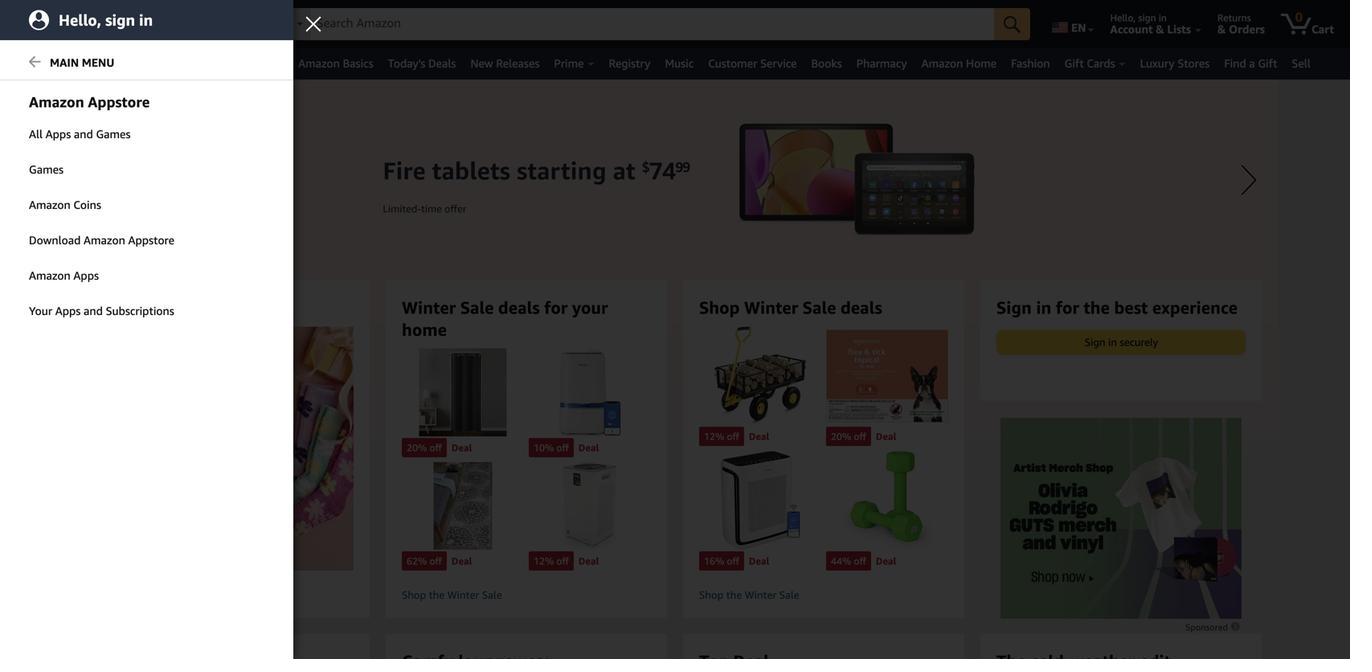 Task type: vqa. For each thing, say whether or not it's contained in the screenshot.
Shop the Winter Sale to the left
yes



Task type: describe. For each thing, give the bounding box(es) containing it.
2 shop winter sale deals from the left
[[700, 298, 883, 318]]

amazon appstore
[[29, 93, 150, 111]]

sign for sign in securely
[[1085, 336, 1106, 348]]

amazon apps
[[29, 269, 99, 282]]

your apps and subscriptions
[[29, 304, 174, 318]]

12% off for vevor steel garden cart, heavy duty 900 lbs capacity, with removable mesh sides to convert into flatbed, utility metal wagon with 180° rotating handle and 10 in tires, perfect for farm, yard image
[[704, 431, 740, 442]]

all for all apps and games
[[29, 127, 43, 141]]

releases
[[496, 57, 540, 70]]

account & lists
[[1111, 23, 1192, 36]]

3 deals from the left
[[841, 298, 883, 318]]

& for returns
[[1218, 23, 1227, 36]]

medical care
[[63, 57, 128, 70]]

today's deals
[[388, 57, 456, 70]]

new releases
[[471, 57, 540, 70]]

amazon for amazon basics
[[298, 57, 340, 70]]

all for all
[[34, 57, 49, 70]]

games inside 'link'
[[96, 127, 131, 141]]

deal for joydeco door curtain closet door, closet curtain for open closet, closet curtains for bedroom closet door, door curtains for doorways privacy bedroom(40wx78l) image
[[452, 442, 472, 453]]

update
[[123, 23, 162, 36]]

today's
[[388, 57, 426, 70]]

amazon basics flea and tick topical treatment for small dogs (5 -22 pounds), 6 count (previously solimo) image
[[827, 327, 949, 426]]

care
[[105, 57, 128, 70]]

returns
[[1218, 12, 1252, 23]]

menu
[[82, 56, 115, 69]]

service
[[761, 57, 797, 70]]

find
[[1225, 57, 1247, 70]]

sell
[[1293, 57, 1311, 70]]

your
[[29, 304, 52, 318]]

coins
[[74, 198, 101, 211]]

off for levoit air purifiers for home large room up to 1900 ft² in 1 hr with washable filters, air quality monitor, smart wifi, hepa filter captures allergies, pet hair, smoke, pollen in bedroom, vital 200s "image" on the right bottom of page
[[727, 556, 740, 567]]

20% for amazon basics flea and tick topical treatment for small dogs (5 -22 pounds), 6 count (previously solimo) image
[[831, 431, 852, 442]]

20% off for amazon basics flea and tick topical treatment for small dogs (5 -22 pounds), 6 count (previously solimo) image
[[831, 431, 867, 442]]

12% off for kenmore pm3020 air purifiers with h13 true hepa filter, covers up to 1500 sq.foot, 24db silentclean 3-stage hepa filtration system, 5 speeds for home large room, kitchens & bedroom image
[[534, 556, 569, 567]]

20% for joydeco door curtain closet door, closet curtain for open closet, closet curtains for bedroom closet door, door curtains for doorways privacy bedroom(40wx78l) image
[[407, 442, 427, 453]]

deal for amazon basics flea and tick topical treatment for small dogs (5 -22 pounds), 6 count (previously solimo) image
[[876, 431, 897, 442]]

in inside navigation navigation
[[1159, 12, 1168, 23]]

winter inside winter sale deals for your home
[[402, 298, 456, 318]]

12% for vevor steel garden cart, heavy duty 900 lbs capacity, with removable mesh sides to convert into flatbed, utility metal wagon with 180° rotating handle and 10 in tires, perfect for farm, yard image
[[704, 431, 725, 442]]

off for cap barbell neoprene dumbbell weights, 8 lb pair, shamrock image
[[854, 556, 867, 567]]

find a gift
[[1225, 57, 1278, 70]]

main menu
[[50, 56, 115, 69]]

hello, sign in inside navigation navigation
[[1111, 12, 1168, 23]]

books link
[[805, 52, 850, 75]]

delivering to mahwah 07430 update location
[[123, 12, 249, 36]]

home
[[402, 319, 447, 340]]

today's deals link
[[381, 52, 464, 75]]

amazon image
[[14, 14, 92, 39]]

for inside winter sale deals for your home
[[545, 298, 568, 318]]

returns & orders
[[1218, 12, 1266, 36]]

download amazon appstore link
[[0, 224, 294, 257]]

appstore
[[88, 93, 150, 111]]

apps for all
[[46, 127, 71, 141]]

download
[[29, 234, 81, 247]]

gift cards
[[1065, 57, 1116, 70]]

62% off
[[407, 556, 442, 567]]

shop the winter sale link for winter sale deals for your home
[[402, 589, 651, 602]]

shop the winter sale for shop winter sale deals
[[700, 589, 800, 602]]

deal for cap barbell neoprene dumbbell weights, 8 lb pair, shamrock image
[[876, 556, 897, 567]]

2 for from the left
[[1057, 298, 1080, 318]]

12% for kenmore pm3020 air purifiers with h13 true hepa filter, covers up to 1500 sq.foot, 24db silentclean 3-stage hepa filtration system, 5 speeds for home large room, kitchens & bedroom image
[[534, 556, 554, 567]]

deals inside winter sale deals for your home
[[499, 298, 540, 318]]

new releases link
[[464, 52, 547, 75]]

amazon apps link
[[0, 259, 294, 293]]

main content containing shop winter sale deals
[[0, 80, 1351, 659]]

amazon home link
[[915, 52, 1004, 75]]

all apps and games link
[[0, 117, 294, 151]]

registry
[[609, 57, 651, 70]]

off for joydeco door curtain closet door, closet curtain for open closet, closet curtains for bedroom closet door, door curtains for doorways privacy bedroom(40wx78l) image
[[430, 442, 442, 453]]

luxury stores
[[1141, 57, 1211, 70]]

1 vertical spatial games
[[29, 163, 64, 176]]

luxury stores link
[[1134, 52, 1218, 75]]

subscriptions
[[106, 304, 174, 318]]

cart
[[1312, 23, 1335, 36]]

deals
[[429, 57, 456, 70]]

books
[[812, 57, 843, 70]]

sign inside navigation navigation
[[1139, 12, 1157, 23]]

account
[[1111, 23, 1154, 36]]

en link
[[1043, 4, 1102, 44]]

shop down the amazon apps link
[[105, 298, 145, 318]]

music
[[665, 57, 694, 70]]

amazon down coins
[[84, 234, 125, 247]]

sponsored link
[[1186, 620, 1242, 635]]

experience
[[1153, 298, 1238, 318]]

in inside "link"
[[139, 11, 153, 29]]

best
[[1115, 298, 1149, 318]]

shop winter sale deals image
[[77, 327, 381, 571]]

shop the winter sale for winter sale deals for your home
[[402, 589, 502, 602]]

hello, sign in link
[[0, 0, 294, 40]]

deal for kenmore pm3020 air purifiers with h13 true hepa filter, covers up to 1500 sq.foot, 24db silentclean 3-stage hepa filtration system, 5 speeds for home large room, kitchens & bedroom image
[[579, 556, 599, 567]]

amazon
[[29, 93, 84, 111]]

fashion
[[1012, 57, 1051, 70]]

44% off
[[831, 556, 867, 567]]

leave feedback on sponsored ad element
[[1186, 622, 1242, 633]]

all button
[[9, 48, 56, 80]]

sign in securely
[[1085, 336, 1159, 348]]

Search Amazon text field
[[310, 9, 995, 39]]

10%
[[534, 442, 554, 453]]

delivering
[[123, 12, 167, 23]]

to
[[170, 12, 179, 23]]

cards
[[1088, 57, 1116, 70]]

kenmore pm3020 air purifiers with h13 true hepa filter, covers up to 1500 sq.foot, 24db silentclean 3-stage hepa filtration system, 5 speeds for home large room, kitchens & bedroom image
[[529, 462, 651, 550]]

amazon for amazon coins
[[29, 198, 71, 211]]

2 horizontal spatial the
[[1084, 298, 1110, 318]]

new
[[471, 57, 493, 70]]

amazon home
[[922, 57, 997, 70]]

customer
[[709, 57, 758, 70]]

medical care link
[[56, 52, 146, 75]]



Task type: locate. For each thing, give the bounding box(es) containing it.
prime link
[[547, 52, 602, 75]]

10% off
[[534, 442, 569, 453]]

customer service
[[709, 57, 797, 70]]

deal for the "levoit 4l smart cool mist humidifier for home bedroom with essential oils, customize humidity for baby & plants, app & voice control, schedule, timer, last up to 40hrs, whisper quiet, handle design" image
[[579, 442, 599, 453]]

levoit 4l smart cool mist humidifier for home bedroom with essential oils, customize humidity for baby & plants, app & voice control, schedule, timer, last up to 40hrs, whisper quiet, handle design image
[[529, 349, 651, 436]]

navigation navigation
[[0, 0, 1351, 80]]

deals
[[246, 298, 288, 318], [499, 298, 540, 318], [841, 298, 883, 318]]

customer service link
[[701, 52, 805, 75]]

sale
[[208, 298, 242, 318], [461, 298, 494, 318], [803, 298, 837, 318], [482, 589, 502, 602], [780, 589, 800, 602]]

& left lists
[[1157, 23, 1165, 36]]

a
[[1250, 57, 1256, 70]]

stores
[[1178, 57, 1211, 70]]

and inside your apps and subscriptions link
[[84, 304, 103, 318]]

hello, up main menu
[[59, 11, 101, 29]]

gift right a
[[1259, 57, 1278, 70]]

the left best
[[1084, 298, 1110, 318]]

shop
[[105, 298, 145, 318], [700, 298, 740, 318], [402, 589, 426, 602], [700, 589, 724, 602]]

hello, sign in left lists
[[1111, 12, 1168, 23]]

1 horizontal spatial sign
[[1139, 12, 1157, 23]]

0 horizontal spatial 12%
[[534, 556, 554, 567]]

apps right "your"
[[55, 304, 81, 318]]

hello,
[[59, 11, 101, 29], [1111, 12, 1136, 23]]

12% off
[[704, 431, 740, 442], [534, 556, 569, 567]]

lists
[[1168, 23, 1192, 36]]

amazon down download
[[29, 269, 71, 282]]

deal for levoit air purifiers for home large room up to 1900 ft² in 1 hr with washable filters, air quality monitor, smart wifi, hepa filter captures allergies, pet hair, smoke, pollen in bedroom, vital 200s "image" on the right bottom of page
[[749, 556, 770, 567]]

deal down kenmore pm3020 air purifiers with h13 true hepa filter, covers up to 1500 sq.foot, 24db silentclean 3-stage hepa filtration system, 5 speeds for home large room, kitchens & bedroom image
[[579, 556, 599, 567]]

games down appstore at the left top
[[96, 127, 131, 141]]

0 horizontal spatial sign
[[105, 11, 135, 29]]

1 horizontal spatial hello,
[[1111, 12, 1136, 23]]

1 horizontal spatial 20%
[[831, 431, 852, 442]]

levoit air purifiers for home large room up to 1900 ft² in 1 hr with washable filters, air quality monitor, smart wifi, hepa filter captures allergies, pet hair, smoke, pollen in bedroom, vital 200s image
[[700, 451, 822, 550]]

1 shop winter sale deals from the left
[[105, 298, 288, 318]]

off for the "levoit 4l smart cool mist humidifier for home bedroom with essential oils, customize humidity for baby & plants, app & voice control, schedule, timer, last up to 40hrs, whisper quiet, handle design" image
[[557, 442, 569, 453]]

1 & from the left
[[1157, 23, 1165, 36]]

apps
[[46, 127, 71, 141], [74, 269, 99, 282], [55, 304, 81, 318]]

& inside returns & orders
[[1218, 23, 1227, 36]]

sign
[[997, 298, 1032, 318], [1085, 336, 1106, 348]]

and for games
[[74, 127, 93, 141]]

20%
[[831, 431, 852, 442], [407, 442, 427, 453]]

main menu link
[[0, 46, 294, 80]]

62%
[[407, 556, 427, 567]]

sign left lists
[[1139, 12, 1157, 23]]

1 horizontal spatial 12%
[[704, 431, 725, 442]]

rugshop modern floral circles design for living room,bedroom,home office,kitchen non shedding runner rug 2' x 7' 2" gray image
[[402, 462, 524, 550]]

amazon basics
[[298, 57, 374, 70]]

gift cards link
[[1058, 52, 1134, 75]]

2 gift from the left
[[1259, 57, 1278, 70]]

0 horizontal spatial shop winter sale deals
[[105, 298, 288, 318]]

amazon
[[298, 57, 340, 70], [922, 57, 964, 70], [29, 198, 71, 211], [84, 234, 125, 247], [29, 269, 71, 282]]

amazon for amazon home
[[922, 57, 964, 70]]

for
[[545, 298, 568, 318], [1057, 298, 1080, 318]]

12% down vevor steel garden cart, heavy duty 900 lbs capacity, with removable mesh sides to convert into flatbed, utility metal wagon with 180° rotating handle and 10 in tires, perfect for farm, yard image
[[704, 431, 725, 442]]

shop the winter sale down 16% off
[[700, 589, 800, 602]]

all left main
[[34, 57, 49, 70]]

apps down amazon
[[46, 127, 71, 141]]

all down amazon
[[29, 127, 43, 141]]

1 horizontal spatial deals
[[499, 298, 540, 318]]

1 vertical spatial and
[[84, 304, 103, 318]]

off down amazon basics flea and tick topical treatment for small dogs (5 -22 pounds), 6 count (previously solimo) image
[[854, 431, 867, 442]]

shop the winter sale
[[402, 589, 502, 602], [700, 589, 800, 602]]

0 vertical spatial 12% off
[[704, 431, 740, 442]]

registry link
[[602, 52, 658, 75]]

and for subscriptions
[[84, 304, 103, 318]]

hello, sign in up menu
[[59, 11, 153, 29]]

the for shop winter sale deals
[[727, 589, 742, 602]]

and
[[74, 127, 93, 141], [84, 304, 103, 318]]

2 shop the winter sale from the left
[[700, 589, 800, 602]]

deal right 10% off
[[579, 442, 599, 453]]

0
[[1296, 9, 1304, 25]]

1 deals from the left
[[246, 298, 288, 318]]

pharmacy link
[[850, 52, 915, 75]]

16%
[[704, 556, 725, 567]]

0 horizontal spatial deals
[[246, 298, 288, 318]]

sign in for the best experience
[[997, 298, 1238, 318]]

the
[[1084, 298, 1110, 318], [429, 589, 445, 602], [727, 589, 742, 602]]

20% down joydeco door curtain closet door, closet curtain for open closet, closet curtains for bedroom closet door, door curtains for doorways privacy bedroom(40wx78l) image
[[407, 442, 427, 453]]

in
[[139, 11, 153, 29], [1159, 12, 1168, 23], [1037, 298, 1052, 318], [1109, 336, 1118, 348]]

amazon coins
[[29, 198, 101, 211]]

apps for amazon
[[74, 269, 99, 282]]

off down vevor steel garden cart, heavy duty 900 lbs capacity, with removable mesh sides to convert into flatbed, utility metal wagon with 180° rotating handle and 10 in tires, perfect for farm, yard image
[[727, 431, 740, 442]]

off right 62%
[[430, 556, 442, 567]]

0 horizontal spatial hello,
[[59, 11, 101, 29]]

1 horizontal spatial shop winter sale deals
[[700, 298, 883, 318]]

0 horizontal spatial games
[[29, 163, 64, 176]]

off right the 16%
[[727, 556, 740, 567]]

basics
[[343, 57, 374, 70]]

deal right 62% off
[[452, 556, 472, 567]]

games up amazon coins
[[29, 163, 64, 176]]

luxury
[[1141, 57, 1175, 70]]

and down the amazon apps
[[84, 304, 103, 318]]

shop winter sale deals up vevor steel garden cart, heavy duty 900 lbs capacity, with removable mesh sides to convert into flatbed, utility metal wagon with 180° rotating handle and 10 in tires, perfect for farm, yard image
[[700, 298, 883, 318]]

2 horizontal spatial deals
[[841, 298, 883, 318]]

prime
[[554, 57, 584, 70]]

sign
[[105, 11, 135, 29], [1139, 12, 1157, 23]]

en
[[1072, 21, 1087, 34]]

cap barbell neoprene dumbbell weights, 8 lb pair, shamrock image
[[827, 451, 949, 550]]

0 horizontal spatial hello, sign in
[[59, 11, 153, 29]]

fashion link
[[1004, 52, 1058, 75]]

shop down 62%
[[402, 589, 426, 602]]

1 shop the winter sale from the left
[[402, 589, 502, 602]]

1 horizontal spatial gift
[[1259, 57, 1278, 70]]

amazon left basics
[[298, 57, 340, 70]]

12%
[[704, 431, 725, 442], [534, 556, 554, 567]]

home
[[967, 57, 997, 70]]

20% off for joydeco door curtain closet door, closet curtain for open closet, closet curtains for bedroom closet door, door curtains for doorways privacy bedroom(40wx78l) image
[[407, 442, 442, 453]]

0 horizontal spatial 20%
[[407, 442, 427, 453]]

1 vertical spatial sign
[[1085, 336, 1106, 348]]

find a gift link
[[1218, 52, 1285, 75]]

amazon coins link
[[0, 188, 294, 222]]

& left orders
[[1218, 23, 1227, 36]]

0 vertical spatial and
[[74, 127, 93, 141]]

0 horizontal spatial for
[[545, 298, 568, 318]]

for left your
[[545, 298, 568, 318]]

0 vertical spatial 12%
[[704, 431, 725, 442]]

12% off down kenmore pm3020 air purifiers with h13 true hepa filter, covers up to 1500 sq.foot, 24db silentclean 3-stage hepa filtration system, 5 speeds for home large room, kitchens & bedroom image
[[534, 556, 569, 567]]

hello, sign in
[[59, 11, 153, 29], [1111, 12, 1168, 23]]

12% off down vevor steel garden cart, heavy duty 900 lbs capacity, with removable mesh sides to convert into flatbed, utility metal wagon with 180° rotating handle and 10 in tires, perfect for farm, yard image
[[704, 431, 740, 442]]

your
[[572, 298, 608, 318]]

sign for sign in for the best experience
[[997, 298, 1032, 318]]

1 vertical spatial all
[[29, 127, 43, 141]]

12% down kenmore pm3020 air purifiers with h13 true hepa filter, covers up to 1500 sq.foot, 24db silentclean 3-stage hepa filtration system, 5 speeds for home large room, kitchens & bedroom image
[[534, 556, 554, 567]]

hello, sign in inside "link"
[[59, 11, 153, 29]]

16% off
[[704, 556, 740, 567]]

None search field
[[269, 8, 1031, 42]]

gift
[[1065, 57, 1085, 70], [1259, 57, 1278, 70]]

sign up care
[[105, 11, 135, 29]]

shop the winter sale link for shop winter sale deals
[[700, 589, 949, 602]]

1 for from the left
[[545, 298, 568, 318]]

for left best
[[1057, 298, 1080, 318]]

hello, inside "link"
[[59, 11, 101, 29]]

deal right '44% off'
[[876, 556, 897, 567]]

off
[[727, 431, 740, 442], [854, 431, 867, 442], [430, 442, 442, 453], [557, 442, 569, 453], [430, 556, 442, 567], [557, 556, 569, 567], [727, 556, 740, 567], [854, 556, 867, 567]]

shop winter sale deals down the amazon apps link
[[105, 298, 288, 318]]

off down kenmore pm3020 air purifiers with h13 true hepa filter, covers up to 1500 sq.foot, 24db silentclean 3-stage hepa filtration system, 5 speeds for home large room, kitchens & bedroom image
[[557, 556, 569, 567]]

1 vertical spatial 12% off
[[534, 556, 569, 567]]

1 horizontal spatial hello, sign in
[[1111, 12, 1168, 23]]

0 vertical spatial all
[[34, 57, 49, 70]]

None submit
[[995, 8, 1031, 40]]

games link
[[0, 153, 294, 187]]

20% off down joydeco door curtain closet door, closet curtain for open closet, closet curtains for bedroom closet door, door curtains for doorways privacy bedroom(40wx78l) image
[[407, 442, 442, 453]]

location
[[165, 23, 208, 36]]

joydeco door curtain closet door, closet curtain for open closet, closet curtains for bedroom closet door, door curtains for doorways privacy bedroom(40wx78l) image
[[402, 349, 524, 436]]

2 & from the left
[[1218, 23, 1227, 36]]

off right 44%
[[854, 556, 867, 567]]

20% off down amazon basics flea and tick topical treatment for small dogs (5 -22 pounds), 6 count (previously solimo) image
[[831, 431, 867, 442]]

shop the winter sale link
[[402, 589, 651, 602], [700, 589, 949, 602]]

sell link
[[1285, 52, 1319, 75]]

44%
[[831, 556, 852, 567]]

and inside all apps and games 'link'
[[74, 127, 93, 141]]

& for account
[[1157, 23, 1165, 36]]

1 horizontal spatial shop the winter sale link
[[700, 589, 949, 602]]

2 vertical spatial apps
[[55, 304, 81, 318]]

off for amazon basics flea and tick topical treatment for small dogs (5 -22 pounds), 6 count (previously solimo) image
[[854, 431, 867, 442]]

0 horizontal spatial &
[[1157, 23, 1165, 36]]

amazon for amazon apps
[[29, 269, 71, 282]]

1 vertical spatial apps
[[74, 269, 99, 282]]

sponsored ad element
[[1001, 418, 1242, 619]]

20% down amazon basics flea and tick topical treatment for small dogs (5 -22 pounds), 6 count (previously solimo) image
[[831, 431, 852, 442]]

none search field inside navigation navigation
[[269, 8, 1031, 42]]

deal down vevor steel garden cart, heavy duty 900 lbs capacity, with removable mesh sides to convert into flatbed, utility metal wagon with 180° rotating handle and 10 in tires, perfect for farm, yard image
[[749, 431, 770, 442]]

all inside 'link'
[[29, 127, 43, 141]]

apps up your apps and subscriptions at the left top of the page
[[74, 269, 99, 282]]

off for vevor steel garden cart, heavy duty 900 lbs capacity, with removable mesh sides to convert into flatbed, utility metal wagon with 180° rotating handle and 10 in tires, perfect for farm, yard image
[[727, 431, 740, 442]]

main
[[50, 56, 79, 69]]

winter
[[150, 298, 204, 318], [402, 298, 456, 318], [745, 298, 799, 318], [448, 589, 480, 602], [745, 589, 777, 602]]

amazon up download
[[29, 198, 71, 211]]

1 gift from the left
[[1065, 57, 1085, 70]]

sponsored
[[1186, 622, 1231, 633]]

deal right 16% off
[[749, 556, 770, 567]]

music link
[[658, 52, 701, 75]]

sale inside winter sale deals for your home
[[461, 298, 494, 318]]

download amazon appstore
[[29, 234, 175, 247]]

0 vertical spatial sign
[[997, 298, 1032, 318]]

1 vertical spatial 12%
[[534, 556, 554, 567]]

off right 10%
[[557, 442, 569, 453]]

1 horizontal spatial &
[[1218, 23, 1227, 36]]

and down amazon appstore
[[74, 127, 93, 141]]

hello, right en
[[1111, 12, 1136, 23]]

vevor steel garden cart, heavy duty 900 lbs capacity, with removable mesh sides to convert into flatbed, utility metal wagon with 180° rotating handle and 10 in tires, perfect for farm, yard image
[[700, 327, 822, 426]]

1 horizontal spatial 20% off
[[831, 431, 867, 442]]

winter sale deals for your home
[[402, 298, 608, 340]]

shop up vevor steel garden cart, heavy duty 900 lbs capacity, with removable mesh sides to convert into flatbed, utility metal wagon with 180° rotating handle and 10 in tires, perfect for farm, yard image
[[700, 298, 740, 318]]

0 horizontal spatial gift
[[1065, 57, 1085, 70]]

apps for your
[[55, 304, 81, 318]]

1 shop the winter sale link from the left
[[402, 589, 651, 602]]

amazon basics link
[[291, 52, 381, 75]]

sign in securely link
[[998, 331, 1246, 354]]

0 horizontal spatial sign
[[997, 298, 1032, 318]]

0 horizontal spatial the
[[429, 589, 445, 602]]

0 horizontal spatial 20% off
[[407, 442, 442, 453]]

deal down joydeco door curtain closet door, closet curtain for open closet, closet curtains for bedroom closet door, door curtains for doorways privacy bedroom(40wx78l) image
[[452, 442, 472, 453]]

the down 16% off
[[727, 589, 742, 602]]

off for kenmore pm3020 air purifiers with h13 true hepa filter, covers up to 1500 sq.foot, 24db silentclean 3-stage hepa filtration system, 5 speeds for home large room, kitchens & bedroom image
[[557, 556, 569, 567]]

hello, inside navigation navigation
[[1111, 12, 1136, 23]]

shop down the 16%
[[700, 589, 724, 602]]

deal for rugshop modern floral circles design for living room,bedroom,home office,kitchen non shedding runner rug 2' x 7' 2" gray image
[[452, 556, 472, 567]]

appstore
[[128, 234, 175, 247]]

deal for vevor steel garden cart, heavy duty 900 lbs capacity, with removable mesh sides to convert into flatbed, utility metal wagon with 180° rotating handle and 10 in tires, perfect for farm, yard image
[[749, 431, 770, 442]]

1 horizontal spatial for
[[1057, 298, 1080, 318]]

fire tablets starting at $74.99. limited-time offer. image
[[72, 80, 1279, 562]]

shop the winter sale down 62% off
[[402, 589, 502, 602]]

07430
[[221, 12, 249, 23]]

1 horizontal spatial the
[[727, 589, 742, 602]]

gift left cards
[[1065, 57, 1085, 70]]

all apps and games
[[29, 127, 131, 141]]

off down joydeco door curtain closet door, closet curtain for open closet, closet curtains for bedroom closet door, door curtains for doorways privacy bedroom(40wx78l) image
[[430, 442, 442, 453]]

mahwah
[[182, 12, 219, 23]]

sign inside "link"
[[105, 11, 135, 29]]

2 deals from the left
[[499, 298, 540, 318]]

0 horizontal spatial shop the winter sale link
[[402, 589, 651, 602]]

0 vertical spatial games
[[96, 127, 131, 141]]

your apps and subscriptions link
[[0, 294, 294, 328]]

1 horizontal spatial games
[[96, 127, 131, 141]]

pharmacy
[[857, 57, 908, 70]]

all inside "button"
[[34, 57, 49, 70]]

the for winter sale deals for your home
[[429, 589, 445, 602]]

0 horizontal spatial 12% off
[[534, 556, 569, 567]]

1 horizontal spatial sign
[[1085, 336, 1106, 348]]

0 horizontal spatial shop the winter sale
[[402, 589, 502, 602]]

main content
[[0, 80, 1351, 659]]

2 shop the winter sale link from the left
[[700, 589, 949, 602]]

1 horizontal spatial shop the winter sale
[[700, 589, 800, 602]]

off for rugshop modern floral circles design for living room,bedroom,home office,kitchen non shedding runner rug 2' x 7' 2" gray image
[[430, 556, 442, 567]]

1 horizontal spatial 12% off
[[704, 431, 740, 442]]

deal down amazon basics flea and tick topical treatment for small dogs (5 -22 pounds), 6 count (previously solimo) image
[[876, 431, 897, 442]]

none submit inside navigation navigation
[[995, 8, 1031, 40]]

medical
[[63, 57, 102, 70]]

the down 62% off
[[429, 589, 445, 602]]

0 vertical spatial apps
[[46, 127, 71, 141]]

amazon left home
[[922, 57, 964, 70]]

apps inside 'link'
[[46, 127, 71, 141]]

orders
[[1230, 23, 1266, 36]]



